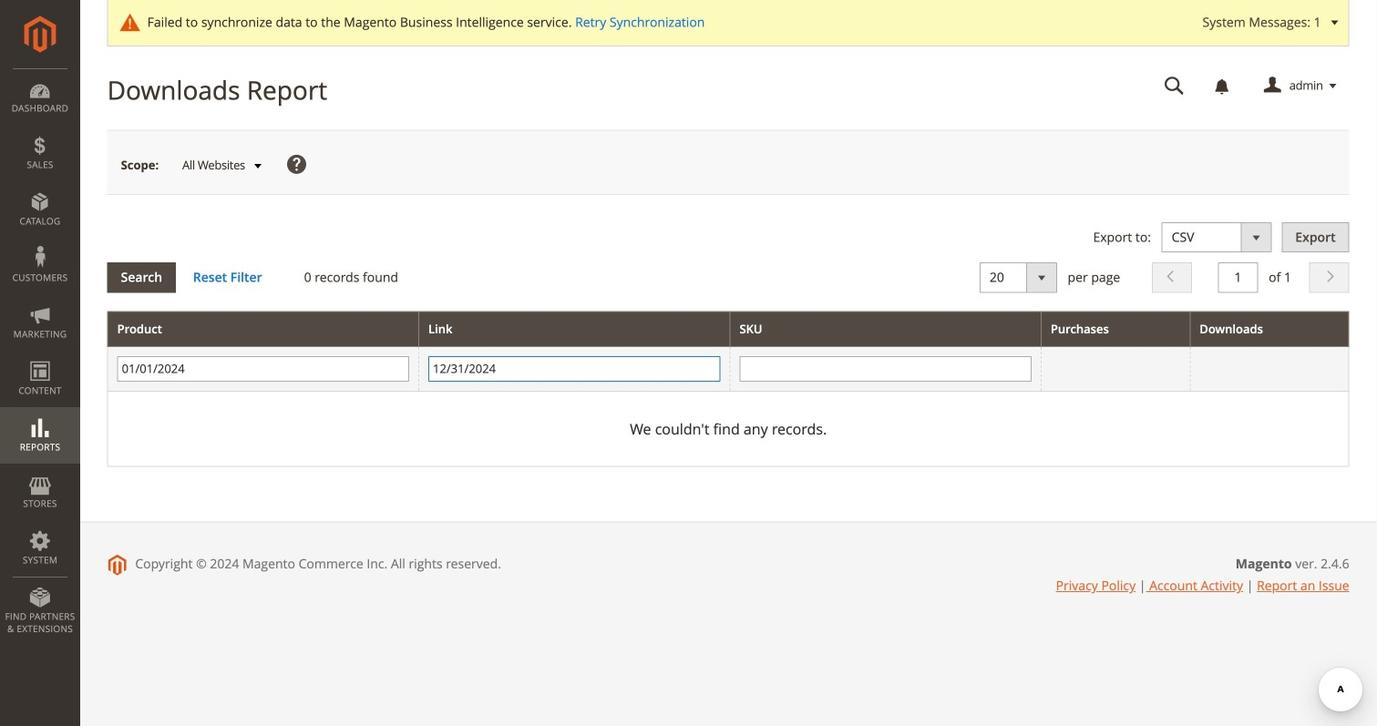 Task type: vqa. For each thing, say whether or not it's contained in the screenshot.
text box
yes



Task type: describe. For each thing, give the bounding box(es) containing it.
magento admin panel image
[[24, 15, 56, 53]]



Task type: locate. For each thing, give the bounding box(es) containing it.
menu bar
[[0, 68, 80, 645]]

None text field
[[1218, 263, 1258, 293], [428, 356, 720, 382], [740, 356, 1032, 382], [1218, 263, 1258, 293], [428, 356, 720, 382], [740, 356, 1032, 382]]

None text field
[[1152, 70, 1197, 102], [117, 356, 409, 382], [1152, 70, 1197, 102], [117, 356, 409, 382]]



